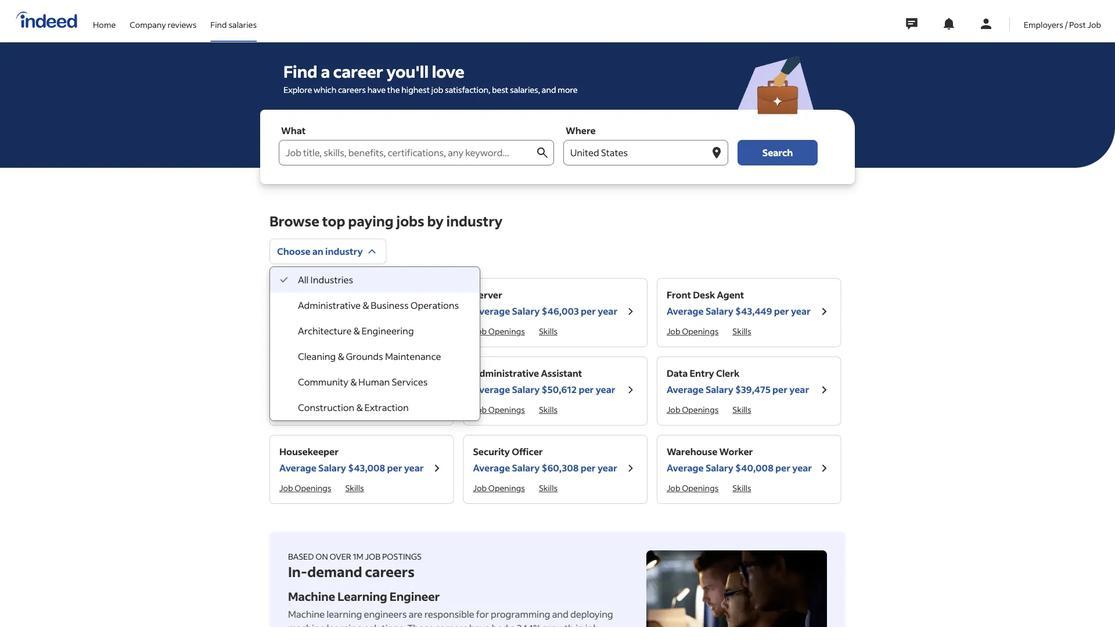 Task type: vqa. For each thing, say whether or not it's contained in the screenshot.


Task type: locate. For each thing, give the bounding box(es) containing it.
job openings for data entry clerk average salary $39,475 per year
[[667, 405, 719, 415]]

openings down security
[[488, 483, 525, 493]]

skills link down $43,008
[[345, 483, 364, 493]]

salary inside crew member average salary $44,830 per year
[[318, 384, 346, 396]]

skills down $50,612
[[539, 405, 558, 415]]

the
[[387, 85, 400, 95]]

0 horizontal spatial administrative
[[298, 299, 361, 311]]

salary up architecture
[[318, 305, 346, 317]]

per right $43,008
[[387, 462, 402, 474]]

skills down $44,830
[[345, 405, 364, 415]]

job openings link down entry at the bottom right of the page
[[667, 405, 719, 415]]

home link
[[93, 0, 116, 40]]

2 vertical spatial careers
[[436, 622, 467, 627]]

job openings link down server
[[473, 326, 525, 337]]

0 horizontal spatial warehouse
[[279, 289, 330, 301]]

solutions.
[[364, 622, 406, 627]]

and left more at the right top of page
[[542, 85, 556, 95]]

1 vertical spatial a
[[510, 622, 515, 627]]

2 learning from the top
[[327, 622, 362, 627]]

per inside administrative assistant average salary $50,612 per year
[[579, 384, 594, 396]]

notifications unread count 0 image
[[942, 17, 956, 31]]

skills link down $34,370
[[345, 326, 364, 337]]

find
[[211, 19, 227, 30], [283, 61, 318, 82]]

job for crew member average salary $44,830 per year
[[279, 405, 293, 415]]

industry right by
[[446, 212, 503, 230]]

job openings for administrative assistant average salary $50,612 per year
[[473, 405, 525, 415]]

openings down desk
[[682, 326, 719, 337]]

openings for warehouse associate average salary $34,370 per year
[[295, 326, 331, 337]]

skills down $34,370
[[345, 326, 364, 337]]

machine up machine
[[288, 609, 325, 620]]

careers inside machine learning engineer machine learning engineers are responsible for programming and deploying machine learning solutions. these careers have had a 344% growth in jo
[[436, 622, 467, 627]]

average inside crew member average salary $44,830 per year
[[279, 384, 317, 396]]

job openings down warehouse worker average salary $40,008 per year
[[667, 483, 719, 493]]

year right $46,003
[[598, 305, 618, 317]]

salary down agent
[[706, 305, 734, 317]]

employers / post job link
[[1024, 0, 1101, 40]]

year right $43,449 at the right of the page
[[791, 305, 811, 317]]

344%
[[517, 622, 540, 627]]

1 horizontal spatial find
[[283, 61, 318, 82]]

skills for $43,449 per year
[[733, 326, 751, 337]]

salary inside warehouse worker average salary $40,008 per year
[[706, 462, 734, 474]]

skills down $40,008
[[733, 483, 751, 493]]

skills link for $43,449 per year
[[733, 326, 751, 337]]

skills
[[345, 326, 364, 337], [539, 326, 558, 337], [733, 326, 751, 337], [345, 405, 364, 415], [539, 405, 558, 415], [733, 405, 751, 415], [345, 483, 364, 493], [539, 483, 558, 493], [733, 483, 751, 493]]

member
[[305, 367, 342, 379]]

job openings for security officer average salary $60,308 per year
[[473, 483, 525, 493]]

have left 'the' at the left of the page
[[368, 85, 386, 95]]

& left business
[[363, 299, 369, 311]]

per inside server average salary $46,003 per year
[[581, 305, 596, 317]]

skills link for $34,370 per year
[[345, 326, 364, 337]]

0 vertical spatial machine
[[288, 589, 335, 604]]

employers / post job
[[1024, 19, 1101, 30]]

list box
[[270, 267, 480, 421]]

1 vertical spatial have
[[469, 622, 490, 627]]

salary down worker
[[706, 462, 734, 474]]

salary down officer in the left bottom of the page
[[512, 462, 540, 474]]

0 horizontal spatial have
[[368, 85, 386, 95]]

skills for $40,008 per year
[[733, 483, 751, 493]]

skills down $46,003
[[539, 326, 558, 337]]

job openings for warehouse worker average salary $40,008 per year
[[667, 483, 719, 493]]

salary down member
[[318, 384, 346, 396]]

based
[[288, 552, 314, 562]]

data entry clerk average salary $39,475 per year
[[667, 367, 809, 396]]

job openings link down desk
[[667, 326, 719, 337]]

openings for data entry clerk average salary $39,475 per year
[[682, 405, 719, 415]]

per inside front desk agent average salary $43,449 per year
[[774, 305, 789, 317]]

1 vertical spatial warehouse
[[667, 446, 718, 458]]

find inside find a career you'll love explore which careers have the highest job satisfaction, best salaries, and more
[[283, 61, 318, 82]]

warehouse for warehouse worker average salary $40,008 per year
[[667, 446, 718, 458]]

a right had
[[510, 622, 515, 627]]

1 vertical spatial industry
[[325, 245, 363, 257]]

& left human
[[350, 376, 357, 388]]

machine down in-
[[288, 589, 335, 604]]

on
[[316, 552, 328, 562]]

deploying
[[571, 609, 613, 620]]

growth
[[542, 622, 574, 627]]

1 vertical spatial administrative
[[473, 367, 539, 379]]

assistant
[[541, 367, 582, 379]]

openings down the community
[[295, 405, 331, 415]]

job openings down entry at the bottom right of the page
[[667, 405, 719, 415]]

community & human services
[[298, 376, 428, 388]]

job openings down server
[[473, 326, 525, 337]]

& down $34,370
[[354, 325, 360, 337]]

per inside warehouse worker average salary $40,008 per year
[[776, 462, 791, 474]]

year right $60,308
[[598, 462, 617, 474]]

in
[[576, 622, 584, 627]]

per up engineering
[[385, 305, 401, 317]]

per right $39,475
[[773, 384, 788, 396]]

1 horizontal spatial have
[[469, 622, 490, 627]]

find up explore
[[283, 61, 318, 82]]

architecture & engineering
[[298, 325, 414, 337]]

0 vertical spatial have
[[368, 85, 386, 95]]

desk
[[693, 289, 715, 301]]

1 vertical spatial find
[[283, 61, 318, 82]]

skills for $46,003 per year
[[539, 326, 558, 337]]

1 vertical spatial and
[[552, 609, 569, 620]]

openings up cleaning
[[295, 326, 331, 337]]

skills down $43,008
[[345, 483, 364, 493]]

per right $46,003
[[581, 305, 596, 317]]

1 horizontal spatial a
[[510, 622, 515, 627]]

administrative for average
[[473, 367, 539, 379]]

careers inside find a career you'll love explore which careers have the highest job satisfaction, best salaries, and more
[[338, 85, 366, 95]]

year right $43,008
[[404, 462, 424, 474]]

by
[[427, 212, 444, 230]]

year up extraction
[[404, 384, 424, 396]]

skills link down $43,449 at the right of the page
[[733, 326, 751, 337]]

0 horizontal spatial a
[[321, 61, 330, 82]]

and up growth
[[552, 609, 569, 620]]

1 vertical spatial careers
[[365, 563, 415, 581]]

skills for $34,370 per year
[[345, 326, 364, 337]]

administrative inside administrative assistant average salary $50,612 per year
[[473, 367, 539, 379]]

openings down housekeeper
[[295, 483, 331, 493]]

job openings up cleaning
[[279, 326, 331, 337]]

job openings link down warehouse worker average salary $40,008 per year
[[667, 483, 719, 493]]

choose an industry
[[277, 245, 363, 257]]

warehouse down the all
[[279, 289, 330, 301]]

careers down postings
[[365, 563, 415, 581]]

$50,612
[[542, 384, 577, 396]]

0 horizontal spatial find
[[211, 19, 227, 30]]

& for cleaning
[[338, 351, 344, 362]]

where
[[566, 125, 596, 137]]

job
[[432, 85, 443, 95]]

year inside 'data entry clerk average salary $39,475 per year'
[[790, 384, 809, 396]]

administrative left assistant
[[473, 367, 539, 379]]

salary
[[318, 305, 346, 317], [512, 305, 540, 317], [706, 305, 734, 317], [318, 384, 346, 396], [512, 384, 540, 396], [706, 384, 734, 396], [318, 462, 346, 474], [512, 462, 540, 474], [706, 462, 734, 474]]

salary left $46,003
[[512, 305, 540, 317]]

machine learning engineer machine learning engineers are responsible for programming and deploying machine learning solutions. these careers have had a 344% growth in jo
[[288, 589, 613, 627]]

year up engineering
[[402, 305, 422, 317]]

skills link down $46,003
[[539, 326, 558, 337]]

per
[[385, 305, 401, 317], [581, 305, 596, 317], [774, 305, 789, 317], [387, 384, 402, 396], [579, 384, 594, 396], [773, 384, 788, 396], [387, 462, 402, 474], [581, 462, 596, 474], [776, 462, 791, 474]]

1m
[[353, 552, 364, 562]]

year inside administrative assistant average salary $50,612 per year
[[596, 384, 616, 396]]

crew member average salary $44,830 per year
[[279, 367, 424, 396]]

per right $43,449 at the right of the page
[[774, 305, 789, 317]]

warehouse inside warehouse worker average salary $40,008 per year
[[667, 446, 718, 458]]

job openings down desk
[[667, 326, 719, 337]]

job openings up security
[[473, 405, 525, 415]]

job openings link up cleaning
[[279, 326, 331, 337]]

job for server average salary $46,003 per year
[[473, 326, 487, 337]]

have inside find a career you'll love explore which careers have the highest job satisfaction, best salaries, and more
[[368, 85, 386, 95]]

skills down $39,475
[[733, 405, 751, 415]]

skills for $50,612 per year
[[539, 405, 558, 415]]

job openings link for data entry clerk average salary $39,475 per year
[[667, 405, 719, 415]]

per right $40,008
[[776, 462, 791, 474]]

salary down housekeeper
[[318, 462, 346, 474]]

1 machine from the top
[[288, 589, 335, 604]]

industry right an
[[325, 245, 363, 257]]

employers
[[1024, 19, 1064, 30]]

per right $50,612
[[579, 384, 594, 396]]

per right $60,308
[[581, 462, 596, 474]]

industry
[[446, 212, 503, 230], [325, 245, 363, 257]]

warehouse left worker
[[667, 446, 718, 458]]

search button
[[738, 140, 818, 166]]

salary inside housekeeper average salary $43,008 per year
[[318, 462, 346, 474]]

1 horizontal spatial administrative
[[473, 367, 539, 379]]

openings down server
[[488, 326, 525, 337]]

1 vertical spatial learning
[[327, 622, 362, 627]]

engineering
[[362, 325, 414, 337]]

job openings
[[279, 326, 331, 337], [473, 326, 525, 337], [667, 326, 719, 337], [279, 405, 331, 415], [473, 405, 525, 415], [667, 405, 719, 415], [279, 483, 331, 493], [473, 483, 525, 493], [667, 483, 719, 493]]

company
[[130, 19, 166, 30]]

job openings down the community
[[279, 405, 331, 415]]

year inside security officer average salary $60,308 per year
[[598, 462, 617, 474]]

skills link down $50,612
[[539, 405, 558, 415]]

skills link for $39,475 per year
[[733, 405, 751, 415]]

data
[[667, 367, 688, 379]]

skills down $43,449 at the right of the page
[[733, 326, 751, 337]]

0 vertical spatial and
[[542, 85, 556, 95]]

job openings link down security
[[473, 483, 525, 493]]

job openings down housekeeper
[[279, 483, 331, 493]]

& down $44,830
[[356, 402, 363, 414]]

job for security officer average salary $60,308 per year
[[473, 483, 487, 493]]

salary inside administrative assistant average salary $50,612 per year
[[512, 384, 540, 396]]

and
[[542, 85, 556, 95], [552, 609, 569, 620]]

explore
[[283, 85, 312, 95]]

skills link down $39,475
[[733, 405, 751, 415]]

job openings link
[[279, 326, 331, 337], [473, 326, 525, 337], [667, 326, 719, 337], [279, 405, 331, 415], [473, 405, 525, 415], [667, 405, 719, 415], [279, 483, 331, 493], [473, 483, 525, 493], [667, 483, 719, 493]]

what
[[281, 125, 306, 137]]

openings for warehouse worker average salary $40,008 per year
[[682, 483, 719, 493]]

choose an industry button
[[270, 239, 387, 264]]

skills link
[[345, 326, 364, 337], [539, 326, 558, 337], [733, 326, 751, 337], [345, 405, 364, 415], [539, 405, 558, 415], [733, 405, 751, 415], [345, 483, 364, 493], [539, 483, 558, 493], [733, 483, 751, 493]]

skills link down $40,008
[[733, 483, 751, 493]]

careers down career
[[338, 85, 366, 95]]

cleaning & grounds maintenance
[[298, 351, 441, 362]]

1 horizontal spatial warehouse
[[667, 446, 718, 458]]

&
[[363, 299, 369, 311], [354, 325, 360, 337], [338, 351, 344, 362], [350, 376, 357, 388], [356, 402, 363, 414]]

0 vertical spatial industry
[[446, 212, 503, 230]]

job openings link for housekeeper average salary $43,008 per year
[[279, 483, 331, 493]]

search
[[763, 147, 793, 159]]

salary down clerk
[[706, 384, 734, 396]]

year right $39,475
[[790, 384, 809, 396]]

0 vertical spatial administrative
[[298, 299, 361, 311]]

administrative for business
[[298, 299, 361, 311]]

openings for administrative assistant average salary $50,612 per year
[[488, 405, 525, 415]]

year right $40,008
[[793, 462, 812, 474]]

have down for at left
[[469, 622, 490, 627]]

clerk
[[716, 367, 740, 379]]

job for data entry clerk average salary $39,475 per year
[[667, 405, 681, 415]]

administrative down industries
[[298, 299, 361, 311]]

find salaries
[[211, 19, 257, 30]]

0 vertical spatial warehouse
[[279, 289, 330, 301]]

per up extraction
[[387, 384, 402, 396]]

skills for $39,475 per year
[[733, 405, 751, 415]]

job openings down security
[[473, 483, 525, 493]]

job openings link for security officer average salary $60,308 per year
[[473, 483, 525, 493]]

job openings link down the community
[[279, 405, 331, 415]]

cleaning
[[298, 351, 336, 362]]

0 vertical spatial careers
[[338, 85, 366, 95]]

openings up security
[[488, 405, 525, 415]]

skills link for $43,008 per year
[[345, 483, 364, 493]]

openings
[[295, 326, 331, 337], [488, 326, 525, 337], [682, 326, 719, 337], [295, 405, 331, 415], [488, 405, 525, 415], [682, 405, 719, 415], [295, 483, 331, 493], [488, 483, 525, 493], [682, 483, 719, 493]]

average inside front desk agent average salary $43,449 per year
[[667, 305, 704, 317]]

openings down warehouse worker average salary $40,008 per year
[[682, 483, 719, 493]]

grounds
[[346, 351, 383, 362]]

choose
[[277, 245, 311, 257]]

year right $50,612
[[596, 384, 616, 396]]

openings for crew member average salary $44,830 per year
[[295, 405, 331, 415]]

0 vertical spatial learning
[[327, 609, 362, 620]]

& for architecture
[[354, 325, 360, 337]]

salary left $50,612
[[512, 384, 540, 396]]

messages unread count 0 image
[[904, 12, 919, 35]]

construction & extraction
[[298, 402, 409, 414]]

find left salaries
[[211, 19, 227, 30]]

administrative & business operations
[[298, 299, 459, 311]]

0 vertical spatial a
[[321, 61, 330, 82]]

0 vertical spatial find
[[211, 19, 227, 30]]

find for a
[[283, 61, 318, 82]]

administrative
[[298, 299, 361, 311], [473, 367, 539, 379]]

careers down responsible
[[436, 622, 467, 627]]

job openings link up security
[[473, 405, 525, 415]]

reviews
[[168, 19, 197, 30]]

salary inside 'data entry clerk average salary $39,475 per year'
[[706, 384, 734, 396]]

warehouse inside warehouse associate average salary $34,370 per year
[[279, 289, 330, 301]]

& left 'grounds'
[[338, 351, 344, 362]]

all
[[298, 274, 309, 286]]

skills down $60,308
[[539, 483, 558, 493]]

1 horizontal spatial industry
[[446, 212, 503, 230]]

average
[[279, 305, 317, 317], [473, 305, 510, 317], [667, 305, 704, 317], [279, 384, 317, 396], [473, 384, 510, 396], [667, 384, 704, 396], [279, 462, 317, 474], [473, 462, 510, 474], [667, 462, 704, 474]]

/
[[1065, 19, 1068, 30]]

year inside server average salary $46,003 per year
[[598, 305, 618, 317]]

$43,449
[[735, 305, 772, 317]]

learning
[[327, 609, 362, 620], [327, 622, 362, 627]]

year
[[402, 305, 422, 317], [598, 305, 618, 317], [791, 305, 811, 317], [404, 384, 424, 396], [596, 384, 616, 396], [790, 384, 809, 396], [404, 462, 424, 474], [598, 462, 617, 474], [793, 462, 812, 474]]

operations
[[411, 299, 459, 311]]

job openings for warehouse associate average salary $34,370 per year
[[279, 326, 331, 337]]

0 horizontal spatial industry
[[325, 245, 363, 257]]

skills link down $44,830
[[345, 405, 364, 415]]

salary inside front desk agent average salary $43,449 per year
[[706, 305, 734, 317]]

skills link down $60,308
[[539, 483, 558, 493]]

openings down entry at the bottom right of the page
[[682, 405, 719, 415]]

job for warehouse worker average salary $40,008 per year
[[667, 483, 681, 493]]

1 vertical spatial machine
[[288, 609, 325, 620]]

per inside 'data entry clerk average salary $39,475 per year'
[[773, 384, 788, 396]]

average inside 'data entry clerk average salary $39,475 per year'
[[667, 384, 704, 396]]

a up which
[[321, 61, 330, 82]]

job openings link down housekeeper
[[279, 483, 331, 493]]



Task type: describe. For each thing, give the bounding box(es) containing it.
maintenance
[[385, 351, 441, 362]]

and inside find a career you'll love explore which careers have the highest job satisfaction, best salaries, and more
[[542, 85, 556, 95]]

skills link for $60,308 per year
[[539, 483, 558, 493]]

services
[[392, 376, 428, 388]]

openings for housekeeper average salary $43,008 per year
[[295, 483, 331, 493]]

list box containing all industries
[[270, 267, 480, 421]]

year inside warehouse worker average salary $40,008 per year
[[793, 462, 812, 474]]

architecture
[[298, 325, 352, 337]]

learning
[[338, 589, 387, 604]]

$43,008
[[348, 462, 385, 474]]

security officer average salary $60,308 per year
[[473, 446, 617, 474]]

find salaries link
[[211, 0, 257, 40]]

$40,008
[[735, 462, 774, 474]]

per inside crew member average salary $44,830 per year
[[387, 384, 402, 396]]

a inside find a career you'll love explore which careers have the highest job satisfaction, best salaries, and more
[[321, 61, 330, 82]]

find for salaries
[[211, 19, 227, 30]]

job for warehouse associate average salary $34,370 per year
[[279, 326, 293, 337]]

per inside security officer average salary $60,308 per year
[[581, 462, 596, 474]]

these
[[408, 622, 434, 627]]

all industries
[[298, 274, 353, 286]]

skills link for $46,003 per year
[[539, 326, 558, 337]]

year inside housekeeper average salary $43,008 per year
[[404, 462, 424, 474]]

company reviews link
[[130, 0, 197, 40]]

demand
[[308, 563, 362, 581]]

salary inside server average salary $46,003 per year
[[512, 305, 540, 317]]

average inside warehouse worker average salary $40,008 per year
[[667, 462, 704, 474]]

front desk agent average salary $43,449 per year
[[667, 289, 811, 317]]

openings for front desk agent average salary $43,449 per year
[[682, 326, 719, 337]]

you'll
[[387, 61, 429, 82]]

skills link for $44,830 per year
[[345, 405, 364, 415]]

& for construction
[[356, 402, 363, 414]]

agent
[[717, 289, 744, 301]]

highest
[[402, 85, 430, 95]]

associate
[[332, 289, 375, 301]]

job openings for front desk agent average salary $43,449 per year
[[667, 326, 719, 337]]

average inside server average salary $46,003 per year
[[473, 305, 510, 317]]

for
[[476, 609, 489, 620]]

salaries
[[229, 19, 257, 30]]

jobs
[[397, 212, 424, 230]]

housekeeper
[[279, 446, 339, 458]]

& for community
[[350, 376, 357, 388]]

and inside machine learning engineer machine learning engineers are responsible for programming and deploying machine learning solutions. these careers have had a 344% growth in jo
[[552, 609, 569, 620]]

paying
[[348, 212, 394, 230]]

openings for security officer average salary $60,308 per year
[[488, 483, 525, 493]]

2 machine from the top
[[288, 609, 325, 620]]

job openings link for server average salary $46,003 per year
[[473, 326, 525, 337]]

housekeeper average salary $43,008 per year
[[279, 446, 424, 474]]

job openings link for crew member average salary $44,830 per year
[[279, 405, 331, 415]]

warehouse worker average salary $40,008 per year
[[667, 446, 812, 474]]

job for administrative assistant average salary $50,612 per year
[[473, 405, 487, 415]]

per inside housekeeper average salary $43,008 per year
[[387, 462, 402, 474]]

all industries option
[[270, 267, 480, 293]]

job openings for server average salary $46,003 per year
[[473, 326, 525, 337]]

Job title, skills, benefits, certifications, any keyword... field
[[279, 140, 536, 166]]

in-
[[288, 563, 308, 581]]

post
[[1070, 19, 1086, 30]]

openings for server average salary $46,003 per year
[[488, 326, 525, 337]]

warehouse associate average salary $34,370 per year
[[279, 289, 422, 317]]

job openings for crew member average salary $44,830 per year
[[279, 405, 331, 415]]

skills link for $40,008 per year
[[733, 483, 751, 493]]

human
[[358, 376, 390, 388]]

programming
[[491, 609, 550, 620]]

front
[[667, 289, 691, 301]]

industry inside dropdown button
[[325, 245, 363, 257]]

business
[[371, 299, 409, 311]]

salary inside security officer average salary $60,308 per year
[[512, 462, 540, 474]]

are
[[409, 609, 423, 620]]

per inside warehouse associate average salary $34,370 per year
[[385, 305, 401, 317]]

machine
[[288, 622, 325, 627]]

account image
[[979, 17, 993, 31]]

& for administrative
[[363, 299, 369, 311]]

skills link for $50,612 per year
[[539, 405, 558, 415]]

average inside housekeeper average salary $43,008 per year
[[279, 462, 317, 474]]

job openings link for warehouse associate average salary $34,370 per year
[[279, 326, 331, 337]]

salary inside warehouse associate average salary $34,370 per year
[[318, 305, 346, 317]]

browse
[[270, 212, 319, 230]]

worker
[[720, 446, 753, 458]]

satisfaction,
[[445, 85, 490, 95]]

an
[[312, 245, 323, 257]]

browse top paying jobs by industry
[[270, 212, 503, 230]]

based on over 1m job postings in-demand careers
[[288, 552, 422, 581]]

skills for $60,308 per year
[[539, 483, 558, 493]]

job openings link for administrative assistant average salary $50,612 per year
[[473, 405, 525, 415]]

best
[[492, 85, 508, 95]]

careers inside based on over 1m job postings in-demand careers
[[365, 563, 415, 581]]

more
[[558, 85, 578, 95]]

$46,003
[[542, 305, 579, 317]]

officer
[[512, 446, 543, 458]]

crew
[[279, 367, 303, 379]]

a inside machine learning engineer machine learning engineers are responsible for programming and deploying machine learning solutions. these careers have had a 344% growth in jo
[[510, 622, 515, 627]]

top
[[322, 212, 345, 230]]

find a career you'll love explore which careers have the highest job satisfaction, best salaries, and more
[[283, 61, 578, 95]]

average inside warehouse associate average salary $34,370 per year
[[279, 305, 317, 317]]

community
[[298, 376, 349, 388]]

location field
[[563, 140, 710, 166]]

industries
[[311, 274, 353, 286]]

skills for $44,830 per year
[[345, 405, 364, 415]]

job openings link for warehouse worker average salary $40,008 per year
[[667, 483, 719, 493]]

warehouse for warehouse associate average salary $34,370 per year
[[279, 289, 330, 301]]

server
[[473, 289, 502, 301]]

job for front desk agent average salary $43,449 per year
[[667, 326, 681, 337]]

job for housekeeper average salary $43,008 per year
[[279, 483, 293, 493]]

year inside warehouse associate average salary $34,370 per year
[[402, 305, 422, 317]]

have inside machine learning engineer machine learning engineers are responsible for programming and deploying machine learning solutions. these careers have had a 344% growth in jo
[[469, 622, 490, 627]]

love
[[432, 61, 465, 82]]

1 learning from the top
[[327, 609, 362, 620]]

year inside crew member average salary $44,830 per year
[[404, 384, 424, 396]]

average inside administrative assistant average salary $50,612 per year
[[473, 384, 510, 396]]

over
[[330, 552, 351, 562]]

average inside security officer average salary $60,308 per year
[[473, 462, 510, 474]]

company reviews
[[130, 19, 197, 30]]

construction
[[298, 402, 355, 414]]

$34,370
[[348, 305, 384, 317]]

$60,308
[[542, 462, 579, 474]]

skills for $43,008 per year
[[345, 483, 364, 493]]

extraction
[[364, 402, 409, 414]]

career
[[333, 61, 383, 82]]

had
[[492, 622, 508, 627]]

$39,475
[[735, 384, 771, 396]]

job openings link for front desk agent average salary $43,449 per year
[[667, 326, 719, 337]]

which
[[314, 85, 336, 95]]

server average salary $46,003 per year
[[473, 289, 618, 317]]

job openings for housekeeper average salary $43,008 per year
[[279, 483, 331, 493]]

responsible
[[424, 609, 474, 620]]

year inside front desk agent average salary $43,449 per year
[[791, 305, 811, 317]]

salaries,
[[510, 85, 540, 95]]

job
[[365, 552, 381, 562]]

engineer
[[390, 589, 440, 604]]



